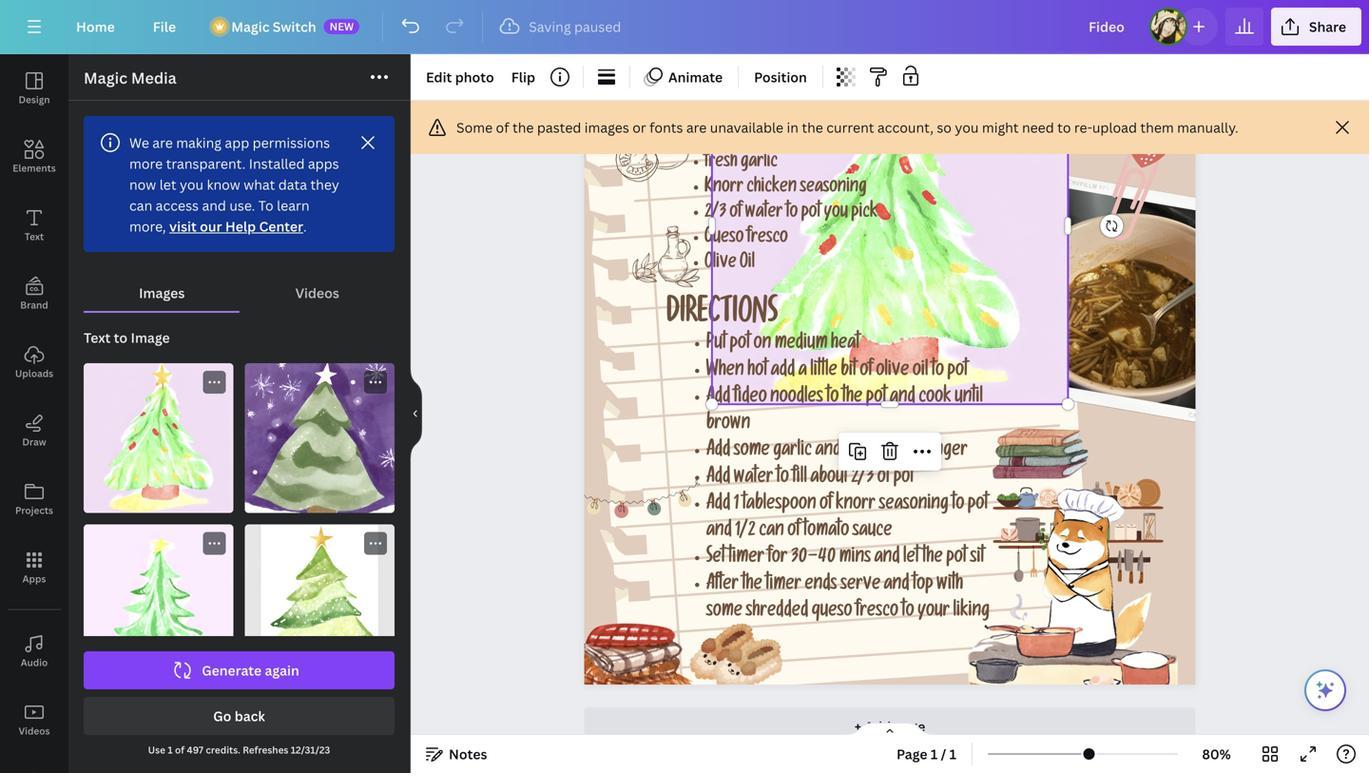 Task type: describe. For each thing, give the bounding box(es) containing it.
medium
[[775, 335, 828, 355]]

fonts
[[650, 118, 683, 136]]

noodles
[[770, 389, 823, 409]]

images
[[139, 284, 185, 302]]

pot left on
[[730, 335, 750, 355]]

projects
[[15, 504, 53, 517]]

so
[[937, 118, 952, 136]]

some
[[456, 118, 493, 136]]

in
[[787, 118, 799, 136]]

flip
[[511, 68, 535, 86]]

magic for magic switch
[[231, 18, 270, 36]]

animate
[[669, 68, 723, 86]]

visit our help center .
[[169, 217, 307, 235]]

tablespoon
[[743, 496, 816, 516]]

visit
[[169, 217, 197, 235]]

magic for magic media
[[84, 68, 127, 88]]

on
[[754, 335, 771, 355]]

draw
[[22, 436, 46, 448]]

the up top on the right
[[923, 549, 943, 569]]

pot up sit
[[968, 496, 988, 516]]

uploads
[[15, 367, 53, 380]]

1 horizontal spatial are
[[686, 118, 707, 136]]

chicken
[[747, 179, 797, 198]]

edit photo button
[[418, 62, 502, 92]]

what
[[244, 175, 275, 194]]

audio
[[21, 656, 48, 669]]

the down 'bit' at the top right of page
[[842, 389, 863, 409]]

might
[[982, 118, 1019, 136]]

put
[[706, 335, 727, 355]]

current
[[827, 118, 874, 136]]

go back button
[[84, 697, 395, 735]]

apps button
[[0, 533, 68, 602]]

to left fill
[[777, 469, 789, 489]]

paused
[[574, 18, 621, 36]]

.
[[303, 217, 307, 235]]

fresco inside knorr chicken seasoning 2/3 of water to pot you pick queso fresco olive oil
[[747, 230, 788, 249]]

of inside knorr chicken seasoning 2/3 of water to pot you pick queso fresco olive oil
[[730, 205, 742, 224]]

olive oil hand drawn image
[[633, 226, 700, 287]]

after
[[706, 576, 739, 596]]

queso
[[812, 603, 853, 623]]

pot up until
[[948, 362, 968, 382]]

pot left sit
[[946, 549, 967, 569]]

now
[[129, 175, 156, 194]]

and left top on the right
[[884, 576, 910, 596]]

design button
[[0, 54, 68, 123]]

transparent.
[[166, 155, 246, 173]]

use.
[[230, 196, 255, 214]]

installed
[[249, 155, 305, 173]]

photo
[[455, 68, 494, 86]]

they
[[310, 175, 339, 194]]

1 inside put pot on medium heat when hot add a little bit of olive oil to pot add fideo noodles to the pot and cook until brown add some garlic and cook a little longer add water to fill about 2/3 of pot add 1 tablespoon of knorr seasoning to pot and 1/2 can of tomato sauce set timer for 30-40 mins and let the pot sit after the timer ends serve and top with some shredded queso fresco to your liking
[[734, 496, 739, 516]]

of left 497
[[175, 744, 185, 756]]

0 vertical spatial some
[[734, 442, 770, 462]]

edit
[[426, 68, 452, 86]]

fresh garlic
[[705, 154, 778, 173]]

shredded
[[746, 603, 808, 623]]

to left image at left
[[114, 329, 128, 347]]

you inside knorr chicken seasoning 2/3 of water to pot you pick queso fresco olive oil
[[824, 205, 848, 224]]

upload
[[1093, 118, 1137, 136]]

and down sauce
[[874, 549, 900, 569]]

data
[[278, 175, 307, 194]]

fideo
[[734, 389, 767, 409]]

and left 1/2
[[706, 522, 732, 542]]

0 horizontal spatial timer
[[729, 549, 764, 569]]

Design title text field
[[1074, 8, 1142, 46]]

tomato
[[804, 522, 849, 542]]

text to image
[[84, 329, 170, 347]]

pot right about
[[894, 469, 914, 489]]

file
[[153, 18, 176, 36]]

when
[[706, 362, 744, 382]]

can inside put pot on medium heat when hot add a little bit of olive oil to pot add fideo noodles to the pot and cook until brown add some garlic and cook a little longer add water to fill about 2/3 of pot add 1 tablespoon of knorr seasoning to pot and 1/2 can of tomato sauce set timer for 30-40 mins and let the pot sit after the timer ends serve and top with some shredded queso fresco to your liking
[[759, 522, 784, 542]]

with
[[937, 576, 963, 596]]

elements button
[[0, 123, 68, 191]]

knorr
[[705, 179, 744, 198]]

oil
[[913, 362, 928, 382]]

mins
[[839, 549, 871, 569]]

go
[[213, 707, 231, 725]]

1 vertical spatial timer
[[766, 576, 802, 596]]

projects button
[[0, 465, 68, 533]]

media
[[131, 68, 177, 88]]

knorr
[[836, 496, 876, 516]]

serve
[[841, 576, 881, 596]]

again
[[265, 661, 299, 679]]

notes button
[[418, 739, 495, 769]]

brown
[[706, 415, 751, 435]]

need
[[1022, 118, 1054, 136]]

saving paused status
[[491, 15, 631, 38]]

pot inside knorr chicken seasoning 2/3 of water to pot you pick queso fresco olive oil
[[801, 205, 821, 224]]

of up tomato
[[820, 496, 833, 516]]

the right in
[[802, 118, 823, 136]]

app
[[225, 134, 249, 152]]

show pages image
[[844, 722, 936, 737]]

notes
[[449, 745, 487, 763]]

set
[[706, 549, 725, 569]]

12/31/23
[[291, 744, 330, 756]]

brand button
[[0, 260, 68, 328]]

1 right /
[[950, 745, 957, 763]]

hide image
[[410, 368, 422, 459]]

side panel tab list
[[0, 54, 68, 773]]

top
[[913, 576, 934, 596]]

draw button
[[0, 397, 68, 465]]

home
[[76, 18, 115, 36]]

to right oil
[[932, 362, 944, 382]]

1 left /
[[931, 745, 938, 763]]

let inside put pot on medium heat when hot add a little bit of olive oil to pot add fideo noodles to the pot and cook until brown add some garlic and cook a little longer add water to fill about 2/3 of pot add 1 tablespoon of knorr seasoning to pot and 1/2 can of tomato sauce set timer for 30-40 mins and let the pot sit after the timer ends serve and top with some shredded queso fresco to your liking
[[903, 549, 919, 569]]

heat
[[831, 335, 860, 355]]

text button
[[0, 191, 68, 260]]

liking
[[953, 603, 990, 623]]

go back
[[213, 707, 265, 725]]

until
[[955, 389, 983, 409]]

generate again
[[202, 661, 299, 679]]

fresco inside put pot on medium heat when hot add a little bit of olive oil to pot add fideo noodles to the pot and cook until brown add some garlic and cook a little longer add water to fill about 2/3 of pot add 1 tablespoon of knorr seasoning to pot and 1/2 can of tomato sauce set timer for 30-40 mins and let the pot sit after the timer ends serve and top with some shredded queso fresco to your liking
[[856, 603, 899, 623]]

pick
[[851, 205, 878, 224]]

1 vertical spatial cook
[[844, 442, 877, 462]]

design
[[18, 93, 50, 106]]

garlic inside put pot on medium heat when hot add a little bit of olive oil to pot add fideo noodles to the pot and cook until brown add some garlic and cook a little longer add water to fill about 2/3 of pot add 1 tablespoon of knorr seasoning to pot and 1/2 can of tomato sauce set timer for 30-40 mins and let the pot sit after the timer ends serve and top with some shredded queso fresco to your liking
[[773, 442, 812, 462]]

oil
[[740, 255, 755, 274]]

you inside we are making app permissions more transparent. installed apps now let you know what data they can access and use. to learn more,
[[180, 175, 204, 194]]

use
[[148, 744, 165, 756]]

the left pasted
[[513, 118, 534, 136]]

add inside + add page button
[[865, 718, 891, 736]]



Task type: locate. For each thing, give the bounding box(es) containing it.
0 vertical spatial let
[[159, 175, 176, 194]]

1 vertical spatial a
[[880, 442, 889, 462]]

0 horizontal spatial videos
[[19, 725, 50, 737]]

0 vertical spatial videos
[[295, 284, 339, 302]]

let inside we are making app permissions more transparent. installed apps now let you know what data they can access and use. to learn more,
[[159, 175, 176, 194]]

sit
[[970, 549, 985, 569]]

flip button
[[504, 62, 543, 92]]

can inside we are making app permissions more transparent. installed apps now let you know what data they can access and use. to learn more,
[[129, 196, 152, 214]]

1 vertical spatial 2/3
[[851, 469, 874, 489]]

and up the our
[[202, 196, 226, 214]]

0 horizontal spatial text
[[25, 230, 44, 243]]

and up about
[[815, 442, 841, 462]]

longer
[[923, 442, 968, 462]]

0 horizontal spatial let
[[159, 175, 176, 194]]

1 right use
[[168, 744, 173, 756]]

text left image at left
[[84, 329, 111, 347]]

garlic up chicken
[[741, 154, 778, 173]]

let
[[159, 175, 176, 194], [903, 549, 919, 569]]

1 horizontal spatial little
[[892, 442, 919, 462]]

put pot on medium heat when hot add a little bit of olive oil to pot add fideo noodles to the pot and cook until brown add some garlic and cook a little longer add water to fill about 2/3 of pot add 1 tablespoon of knorr seasoning to pot and 1/2 can of tomato sauce set timer for 30-40 mins and let the pot sit after the timer ends serve and top with some shredded queso fresco to your liking
[[706, 335, 990, 623]]

1 horizontal spatial fresco
[[856, 603, 899, 623]]

saving paused
[[529, 18, 621, 36]]

0 horizontal spatial videos button
[[0, 686, 68, 754]]

80%
[[1202, 745, 1231, 763]]

water inside put pot on medium heat when hot add a little bit of olive oil to pot add fideo noodles to the pot and cook until brown add some garlic and cook a little longer add water to fill about 2/3 of pot add 1 tablespoon of knorr seasoning to pot and 1/2 can of tomato sauce set timer for 30-40 mins and let the pot sit after the timer ends serve and top with some shredded queso fresco to your liking
[[734, 469, 773, 489]]

canva assistant image
[[1314, 679, 1337, 702]]

refreshes
[[243, 744, 289, 756]]

text for text
[[25, 230, 44, 243]]

position button
[[747, 62, 815, 92]]

0 vertical spatial cook
[[919, 389, 952, 409]]

0 vertical spatial magic
[[231, 18, 270, 36]]

queso
[[705, 230, 744, 249]]

apps
[[22, 572, 46, 585]]

+ add page button
[[584, 708, 1196, 746]]

0 vertical spatial little
[[810, 362, 838, 382]]

pot left 'pick'
[[801, 205, 821, 224]]

are
[[686, 118, 707, 136], [152, 134, 173, 152]]

unavailable
[[710, 118, 784, 136]]

1 vertical spatial fresco
[[856, 603, 899, 623]]

0 vertical spatial 2/3
[[705, 205, 727, 224]]

to down longer
[[952, 496, 965, 516]]

2 vertical spatial you
[[824, 205, 848, 224]]

2 horizontal spatial you
[[955, 118, 979, 136]]

1 vertical spatial garlic
[[773, 442, 812, 462]]

30-
[[791, 549, 818, 569]]

uploads button
[[0, 328, 68, 397]]

videos down the audio
[[19, 725, 50, 737]]

1 vertical spatial seasoning
[[879, 496, 949, 516]]

and inside we are making app permissions more transparent. installed apps now let you know what data they can access and use. to learn more,
[[202, 196, 226, 214]]

0 horizontal spatial 2/3
[[705, 205, 727, 224]]

0 vertical spatial fresco
[[747, 230, 788, 249]]

elements
[[13, 162, 56, 175]]

you right so
[[955, 118, 979, 136]]

account,
[[878, 118, 934, 136]]

re-
[[1074, 118, 1093, 136]]

0 vertical spatial can
[[129, 196, 152, 214]]

2/3
[[705, 205, 727, 224], [851, 469, 874, 489]]

videos inside side panel tab list
[[19, 725, 50, 737]]

knorr chicken seasoning 2/3 of water to pot you pick queso fresco olive oil
[[705, 179, 878, 274]]

1 vertical spatial videos button
[[0, 686, 68, 754]]

0 horizontal spatial are
[[152, 134, 173, 152]]

1 horizontal spatial videos button
[[240, 275, 395, 311]]

we are making app permissions more transparent. installed apps now let you know what data they can access and use. to learn more,
[[129, 134, 339, 235]]

cook down oil
[[919, 389, 952, 409]]

1 vertical spatial videos
[[19, 725, 50, 737]]

0 vertical spatial water
[[745, 205, 783, 224]]

0 vertical spatial text
[[25, 230, 44, 243]]

0 vertical spatial you
[[955, 118, 979, 136]]

to left the your at the right
[[902, 603, 914, 623]]

seasoning inside knorr chicken seasoning 2/3 of water to pot you pick queso fresco olive oil
[[800, 179, 867, 198]]

to down chicken
[[786, 205, 798, 224]]

40
[[818, 549, 836, 569]]

1 horizontal spatial cook
[[919, 389, 952, 409]]

a left longer
[[880, 442, 889, 462]]

pot down the olive
[[866, 389, 887, 409]]

garlic up fill
[[773, 442, 812, 462]]

water inside knorr chicken seasoning 2/3 of water to pot you pick queso fresco olive oil
[[745, 205, 783, 224]]

of up 30-
[[788, 522, 800, 542]]

fresco down serve
[[856, 603, 899, 623]]

seasoning up sauce
[[879, 496, 949, 516]]

seasoning up 'pick'
[[800, 179, 867, 198]]

0 vertical spatial seasoning
[[800, 179, 867, 198]]

more,
[[129, 217, 166, 235]]

1 vertical spatial can
[[759, 522, 784, 542]]

text up the "brand" button
[[25, 230, 44, 243]]

videos button down the audio
[[0, 686, 68, 754]]

water up tablespoon
[[734, 469, 773, 489]]

0 vertical spatial garlic
[[741, 154, 778, 173]]

1 horizontal spatial can
[[759, 522, 784, 542]]

or
[[633, 118, 646, 136]]

2/3 inside put pot on medium heat when hot add a little bit of olive oil to pot add fideo noodles to the pot and cook until brown add some garlic and cook a little longer add water to fill about 2/3 of pot add 1 tablespoon of knorr seasoning to pot and 1/2 can of tomato sauce set timer for 30-40 mins and let the pot sit after the timer ends serve and top with some shredded queso fresco to your liking
[[851, 469, 874, 489]]

are right we
[[152, 134, 173, 152]]

fresco up oil
[[747, 230, 788, 249]]

more
[[129, 155, 163, 173]]

0 vertical spatial a
[[799, 362, 807, 382]]

1 vertical spatial little
[[892, 442, 919, 462]]

of right about
[[877, 469, 890, 489]]

videos down .
[[295, 284, 339, 302]]

main menu bar
[[0, 0, 1369, 54]]

magic left media
[[84, 68, 127, 88]]

images button
[[84, 275, 240, 311]]

0 horizontal spatial cook
[[844, 442, 877, 462]]

center
[[259, 217, 303, 235]]

permissions
[[253, 134, 330, 152]]

and down the olive
[[890, 389, 916, 409]]

brand
[[20, 299, 48, 311]]

0 horizontal spatial can
[[129, 196, 152, 214]]

for
[[768, 549, 788, 569]]

1 horizontal spatial let
[[903, 549, 919, 569]]

magic media
[[84, 68, 177, 88]]

home link
[[61, 8, 130, 46]]

you
[[955, 118, 979, 136], [180, 175, 204, 194], [824, 205, 848, 224]]

2/3 up knorr
[[851, 469, 874, 489]]

hot
[[748, 362, 768, 382]]

0 horizontal spatial little
[[810, 362, 838, 382]]

water down chicken
[[745, 205, 783, 224]]

switch
[[273, 18, 316, 36]]

pasted
[[537, 118, 581, 136]]

of right the some at top left
[[496, 118, 509, 136]]

0 horizontal spatial magic
[[84, 68, 127, 88]]

0 horizontal spatial fresco
[[747, 230, 788, 249]]

little left 'bit' at the top right of page
[[810, 362, 838, 382]]

videos button
[[240, 275, 395, 311], [0, 686, 68, 754]]

to inside knorr chicken seasoning 2/3 of water to pot you pick queso fresco olive oil
[[786, 205, 798, 224]]

are inside we are making app permissions more transparent. installed apps now let you know what data they can access and use. to learn more,
[[152, 134, 173, 152]]

magic left switch on the left top
[[231, 18, 270, 36]]

to right noodles
[[827, 389, 839, 409]]

back
[[235, 707, 265, 725]]

1 horizontal spatial timer
[[766, 576, 802, 596]]

page 1 / 1
[[897, 745, 957, 763]]

cook up about
[[844, 442, 877, 462]]

a right add
[[799, 362, 807, 382]]

water
[[745, 205, 783, 224], [734, 469, 773, 489]]

new
[[330, 19, 354, 33]]

2/3 down knorr
[[705, 205, 727, 224]]

edit photo
[[426, 68, 494, 86]]

share button
[[1271, 8, 1362, 46]]

1 vertical spatial some
[[706, 603, 743, 623]]

of right 'bit' at the top right of page
[[860, 362, 873, 382]]

1 horizontal spatial videos
[[295, 284, 339, 302]]

christmas tree image
[[84, 363, 233, 513], [245, 363, 395, 513], [84, 524, 233, 674], [245, 524, 395, 674]]

magic switch
[[231, 18, 316, 36]]

let up top on the right
[[903, 549, 919, 569]]

manually.
[[1177, 118, 1239, 136]]

1 horizontal spatial magic
[[231, 18, 270, 36]]

+ add page
[[855, 718, 926, 736]]

magic inside main menu bar
[[231, 18, 270, 36]]

generate
[[202, 661, 262, 679]]

are right fonts
[[686, 118, 707, 136]]

the right after
[[742, 576, 763, 596]]

some down after
[[706, 603, 743, 623]]

videos button down .
[[240, 275, 395, 311]]

generate again button
[[84, 651, 395, 689]]

sauce
[[853, 522, 892, 542]]

page
[[894, 718, 926, 736]]

1 horizontal spatial a
[[880, 442, 889, 462]]

timer down 1/2
[[729, 549, 764, 569]]

1 horizontal spatial you
[[824, 205, 848, 224]]

you left 'pick'
[[824, 205, 848, 224]]

timer down for
[[766, 576, 802, 596]]

1 vertical spatial text
[[84, 329, 111, 347]]

you down transparent.
[[180, 175, 204, 194]]

1 horizontal spatial seasoning
[[879, 496, 949, 516]]

497
[[187, 744, 203, 756]]

position
[[754, 68, 807, 86]]

1 horizontal spatial text
[[84, 329, 111, 347]]

0 vertical spatial timer
[[729, 549, 764, 569]]

1 up 1/2
[[734, 496, 739, 516]]

seasoning inside put pot on medium heat when hot add a little bit of olive oil to pot add fideo noodles to the pot and cook until brown add some garlic and cook a little longer add water to fill about 2/3 of pot add 1 tablespoon of knorr seasoning to pot and 1/2 can of tomato sauce set timer for 30-40 mins and let the pot sit after the timer ends serve and top with some shredded queso fresco to your liking
[[879, 496, 949, 516]]

learn
[[277, 196, 310, 214]]

0 horizontal spatial a
[[799, 362, 807, 382]]

visit our help center link
[[169, 217, 303, 235]]

let up access
[[159, 175, 176, 194]]

1 horizontal spatial 2/3
[[851, 469, 874, 489]]

text for text to image
[[84, 329, 111, 347]]

garlic
[[741, 154, 778, 173], [773, 442, 812, 462]]

0 vertical spatial videos button
[[240, 275, 395, 311]]

our
[[200, 217, 222, 235]]

page
[[897, 745, 928, 763]]

0 horizontal spatial you
[[180, 175, 204, 194]]

1/2
[[735, 522, 756, 542]]

to
[[1058, 118, 1071, 136], [786, 205, 798, 224], [114, 329, 128, 347], [932, 362, 944, 382], [827, 389, 839, 409], [777, 469, 789, 489], [952, 496, 965, 516], [902, 603, 914, 623]]

some down brown
[[734, 442, 770, 462]]

of up queso
[[730, 205, 742, 224]]

add
[[771, 362, 795, 382]]

1 vertical spatial magic
[[84, 68, 127, 88]]

2/3 inside knorr chicken seasoning 2/3 of water to pot you pick queso fresco olive oil
[[705, 205, 727, 224]]

to left re-
[[1058, 118, 1071, 136]]

1
[[734, 496, 739, 516], [168, 744, 173, 756], [931, 745, 938, 763], [950, 745, 957, 763]]

text inside button
[[25, 230, 44, 243]]

images
[[585, 118, 629, 136]]

little left longer
[[892, 442, 919, 462]]

1 vertical spatial you
[[180, 175, 204, 194]]

can down now
[[129, 196, 152, 214]]

directions
[[667, 301, 778, 333]]

1 vertical spatial water
[[734, 469, 773, 489]]

1 vertical spatial let
[[903, 549, 919, 569]]

can right 1/2
[[759, 522, 784, 542]]

0 horizontal spatial seasoning
[[800, 179, 867, 198]]

pot
[[801, 205, 821, 224], [730, 335, 750, 355], [948, 362, 968, 382], [866, 389, 887, 409], [894, 469, 914, 489], [968, 496, 988, 516], [946, 549, 967, 569]]

can
[[129, 196, 152, 214], [759, 522, 784, 542]]



Task type: vqa. For each thing, say whether or not it's contained in the screenshot.
Self-
no



